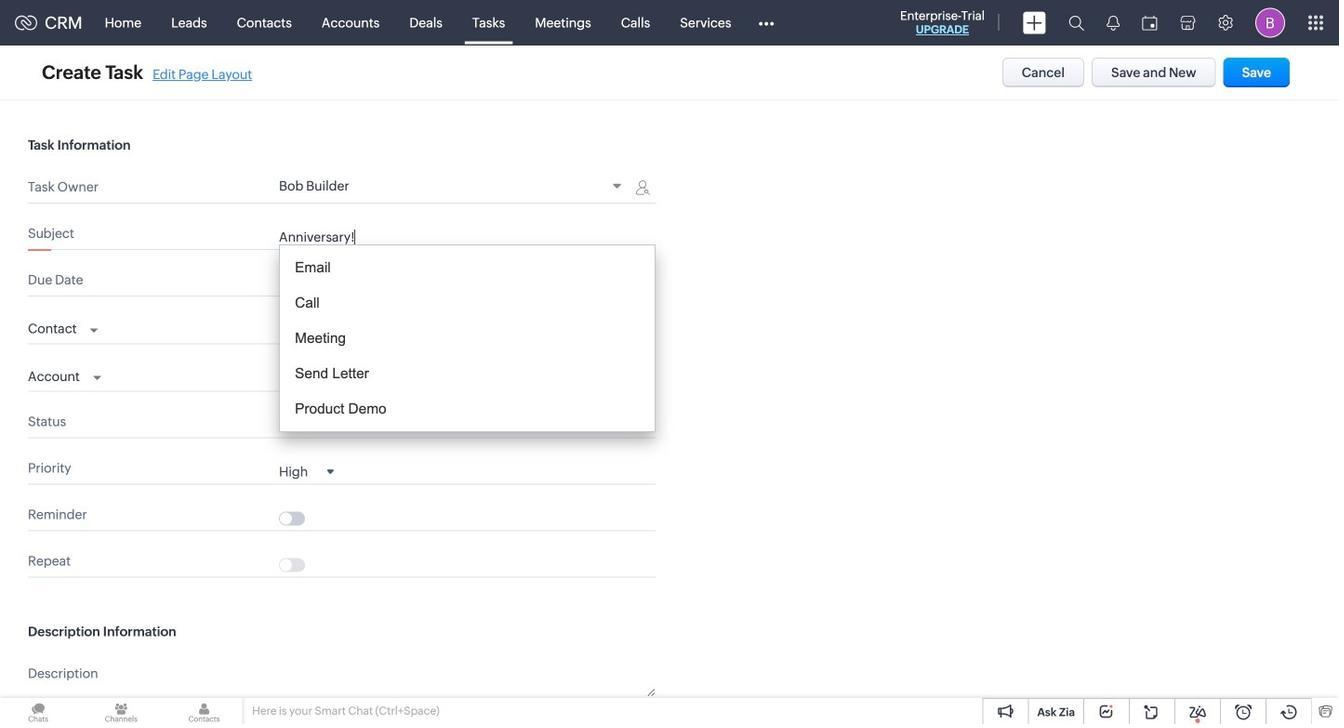 Task type: describe. For each thing, give the bounding box(es) containing it.
calendar image
[[1142, 15, 1158, 30]]

profile element
[[1244, 0, 1297, 45]]

signals image
[[1107, 15, 1120, 31]]

signals element
[[1096, 0, 1131, 46]]

logo image
[[15, 15, 37, 30]]

create menu element
[[1012, 0, 1058, 45]]

create menu image
[[1023, 12, 1046, 34]]

Other Modules field
[[746, 8, 786, 38]]

contacts image
[[166, 699, 242, 725]]



Task type: locate. For each thing, give the bounding box(es) containing it.
None field
[[279, 179, 628, 196], [28, 317, 98, 339], [28, 364, 101, 387], [279, 464, 334, 480], [279, 179, 628, 196], [28, 317, 98, 339], [28, 364, 101, 387], [279, 464, 334, 480]]

channels image
[[83, 699, 159, 725]]

mm/dd/yy text field
[[279, 276, 599, 291]]

chats image
[[0, 699, 76, 725]]

search element
[[1058, 0, 1096, 46]]

search image
[[1069, 15, 1084, 31]]

None text field
[[279, 230, 656, 245]]

None text field
[[279, 324, 569, 339], [279, 372, 569, 387], [279, 663, 656, 697], [279, 324, 569, 339], [279, 372, 569, 387], [279, 663, 656, 697]]

profile image
[[1256, 8, 1285, 38]]

None button
[[1002, 58, 1085, 87], [1092, 58, 1216, 87], [1224, 58, 1290, 87], [1002, 58, 1085, 87], [1092, 58, 1216, 87], [1224, 58, 1290, 87]]



